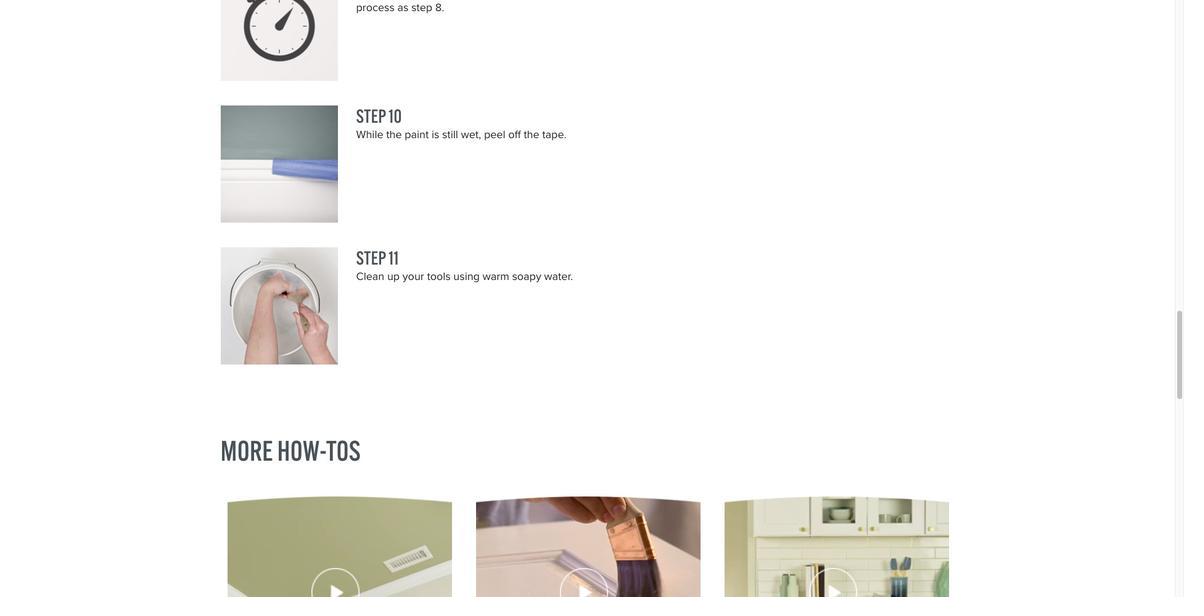Task type: locate. For each thing, give the bounding box(es) containing it.
soapy
[[512, 269, 541, 285]]

paint
[[405, 127, 429, 143]]

while
[[356, 127, 383, 143]]

step inside step 11 clean up your tools using warm soapy water.
[[356, 246, 386, 270]]

step for step 10
[[356, 104, 386, 128]]

0 horizontal spatial the
[[386, 127, 402, 143]]

peel
[[484, 127, 506, 143]]

the right off
[[524, 127, 540, 143]]

2 the from the left
[[524, 127, 540, 143]]

0 vertical spatial step
[[356, 104, 386, 128]]

step left 11
[[356, 246, 386, 270]]

1 step from the top
[[356, 104, 386, 128]]

the left paint
[[386, 127, 402, 143]]

green ceiling with white trim and off white walls image
[[227, 497, 452, 597]]

1 horizontal spatial the
[[524, 127, 540, 143]]

step
[[356, 104, 386, 128], [356, 246, 386, 270]]

the
[[386, 127, 402, 143], [524, 127, 540, 143]]

1 vertical spatial step
[[356, 246, 386, 270]]

step left 10
[[356, 104, 386, 128]]

1 the from the left
[[386, 127, 402, 143]]

warm
[[483, 269, 509, 285]]

2 step from the top
[[356, 246, 386, 270]]

step inside step 10 while the paint is still wet, peel off the tape.
[[356, 104, 386, 128]]

up
[[387, 269, 400, 285]]



Task type: vqa. For each thing, say whether or not it's contained in the screenshot.
top Step
yes



Task type: describe. For each thing, give the bounding box(es) containing it.
your
[[403, 269, 424, 285]]

step 11 clean up your tools using warm soapy water.
[[356, 246, 573, 285]]

wet,
[[461, 127, 481, 143]]

water.
[[544, 269, 573, 285]]

is
[[432, 127, 439, 143]]

clean
[[356, 269, 384, 285]]

11
[[389, 246, 399, 270]]

more how-tos
[[221, 433, 361, 468]]

step for step 11
[[356, 246, 386, 270]]

tape.
[[542, 127, 567, 143]]

tools
[[427, 269, 451, 285]]

off
[[508, 127, 521, 143]]

still
[[442, 127, 458, 143]]

tos
[[326, 433, 361, 468]]

person painting door trim image
[[476, 497, 701, 597]]

10
[[389, 104, 402, 128]]

how-
[[277, 433, 326, 468]]

more
[[221, 433, 273, 468]]

using
[[454, 269, 480, 285]]

blue kitchen cabinets with white backsplash image
[[725, 497, 950, 597]]

step 10 while the paint is still wet, peel off the tape.
[[356, 104, 567, 143]]



